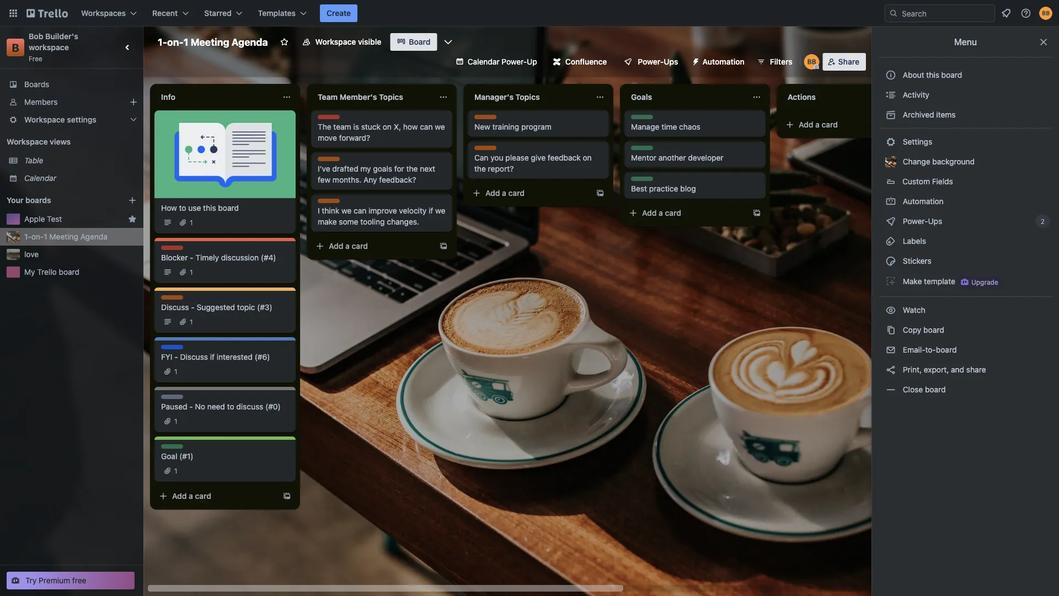 Task type: describe. For each thing, give the bounding box(es) containing it.
i've
[[318, 164, 330, 173]]

please
[[506, 153, 529, 162]]

a for mentor another developer
[[659, 208, 663, 217]]

meeting inside '1-on-1 meeting agenda' link
[[49, 232, 78, 241]]

team member's topics
[[318, 92, 403, 102]]

0 horizontal spatial power-
[[502, 57, 527, 66]]

members link
[[0, 93, 143, 111]]

workspace for workspace settings
[[24, 115, 65, 124]]

chaos
[[679, 122, 701, 131]]

0 horizontal spatial to
[[179, 203, 186, 212]]

filters
[[770, 57, 793, 66]]

new
[[475, 122, 490, 131]]

primary element
[[0, 0, 1060, 26]]

card for can you please give feedback on the report?
[[509, 188, 525, 198]]

goal for mentor another developer
[[631, 146, 646, 154]]

table
[[24, 156, 43, 165]]

Info text field
[[155, 88, 276, 106]]

training
[[493, 122, 519, 131]]

add a card for mentor another developer
[[642, 208, 682, 217]]

the
[[318, 122, 331, 131]]

boards
[[24, 80, 49, 89]]

agenda inside board name text box
[[232, 36, 268, 48]]

add a card for i've drafted my goals for the next few months. any feedback?
[[329, 241, 368, 251]]

a down (#1)
[[189, 491, 193, 501]]

1 paused from the top
[[161, 395, 185, 403]]

sm image for stickers
[[886, 256, 897, 267]]

discuss for i
[[318, 199, 343, 207]]

card for mentor another developer
[[665, 208, 682, 217]]

best practice blog link
[[631, 183, 759, 194]]

apple
[[24, 214, 45, 224]]

workspaces button
[[75, 4, 144, 22]]

menu
[[955, 37, 977, 47]]

add for mentor another developer
[[642, 208, 657, 217]]

we inside blocker the team is stuck on x, how can we move forward?
[[435, 122, 445, 131]]

board link
[[390, 33, 437, 51]]

can inside blocker the team is stuck on x, how can we move forward?
[[420, 122, 433, 131]]

0 horizontal spatial create from template… image
[[283, 492, 291, 501]]

manager's topics
[[475, 92, 540, 102]]

x,
[[394, 122, 401, 131]]

topic
[[237, 303, 255, 312]]

1 down goal goal (#1)
[[174, 467, 177, 475]]

this inside button
[[927, 70, 940, 79]]

sm image for print, export, and share
[[886, 364, 897, 375]]

starred
[[204, 9, 232, 18]]

premium
[[39, 576, 70, 585]]

starred icon image
[[128, 215, 137, 224]]

calendar power-up link
[[449, 53, 544, 71]]

1- inside board name text box
[[158, 36, 167, 48]]

Team Member's Topics text field
[[311, 88, 433, 106]]

workspace for workspace views
[[7, 137, 48, 146]]

export,
[[924, 365, 949, 374]]

team
[[318, 92, 338, 102]]

apple test
[[24, 214, 62, 224]]

if inside discuss i think we can improve velocity if we make some tooling changes.
[[429, 206, 433, 215]]

free
[[29, 55, 42, 62]]

tooling
[[361, 217, 385, 226]]

if inside fyi fyi - discuss if interested (#6)
[[210, 352, 215, 361]]

we up "some"
[[342, 206, 352, 215]]

discuss for new
[[475, 115, 500, 123]]

workspace settings button
[[0, 111, 143, 129]]

0 horizontal spatial 1-
[[24, 232, 31, 241]]

love
[[24, 250, 39, 259]]

any
[[364, 175, 377, 184]]

confluence icon image
[[553, 58, 561, 66]]

custom
[[903, 177, 930, 186]]

starred button
[[198, 4, 249, 22]]

meeting inside board name text box
[[191, 36, 229, 48]]

(#1)
[[179, 452, 193, 461]]

2 fyi from the top
[[161, 352, 172, 361]]

card for i've drafted my goals for the next few months. any feedback?
[[352, 241, 368, 251]]

sm image for email-to-board
[[886, 344, 897, 355]]

(#6)
[[255, 352, 270, 361]]

0 horizontal spatial on-
[[31, 232, 44, 241]]

archived
[[903, 110, 935, 119]]

switch to… image
[[8, 8, 19, 19]]

up
[[527, 57, 537, 66]]

agenda inside '1-on-1 meeting agenda' link
[[80, 232, 108, 241]]

time
[[662, 122, 677, 131]]

for
[[394, 164, 404, 173]]

add a card button for can you please give feedback on the report?
[[468, 184, 592, 202]]

settings
[[901, 137, 933, 146]]

automation inside button
[[703, 57, 745, 66]]

goal manage time chaos
[[631, 115, 701, 131]]

change background link
[[879, 153, 1053, 171]]

feedback
[[548, 153, 581, 162]]

create from template… image
[[596, 189, 605, 198]]

watch
[[901, 305, 928, 315]]

discuss inside fyi fyi - discuss if interested (#6)
[[180, 352, 208, 361]]

color: red, title: "blocker" element for the team is stuck on x, how can we move forward?
[[318, 115, 342, 123]]

sm image for activity
[[886, 89, 897, 100]]

ups inside button
[[664, 57, 679, 66]]

copy
[[903, 325, 922, 334]]

manage
[[631, 122, 660, 131]]

color: orange, title: "discuss" element for you
[[475, 146, 500, 154]]

my
[[24, 267, 35, 276]]

try
[[25, 576, 37, 585]]

workspaces
[[81, 9, 126, 18]]

add a card down (#1)
[[172, 491, 211, 501]]

0 notifications image
[[1000, 7, 1013, 20]]

to inside paused paused - no need to discuss (#0)
[[227, 402, 234, 411]]

share
[[839, 57, 860, 66]]

blocker the team is stuck on x, how can we move forward?
[[318, 115, 445, 142]]

Search field
[[898, 5, 995, 22]]

use
[[188, 203, 201, 212]]

can
[[475, 153, 489, 162]]

1 down discuss discuss - suggested topic (#3)
[[190, 318, 193, 326]]

labels
[[901, 236, 927, 246]]

1 vertical spatial automation
[[901, 197, 944, 206]]

change
[[903, 157, 931, 166]]

add for can you please give feedback on the report?
[[486, 188, 500, 198]]

sm image for watch
[[886, 305, 897, 316]]

boards
[[25, 196, 51, 205]]

(#4)
[[261, 253, 276, 262]]

manage time chaos link
[[631, 121, 759, 132]]

- for discuss
[[191, 303, 195, 312]]

workspace navigation collapse icon image
[[120, 40, 136, 55]]

add down (#1)
[[172, 491, 187, 501]]

add a card for can you please give feedback on the report?
[[486, 188, 525, 198]]

drafted
[[332, 164, 359, 173]]

goal goal (#1)
[[161, 445, 193, 461]]

can inside discuss i think we can improve velocity if we make some tooling changes.
[[354, 206, 367, 215]]

1 down "apple test"
[[44, 232, 47, 241]]

topics inside text box
[[379, 92, 403, 102]]

board down love link
[[59, 267, 80, 276]]

search image
[[890, 9, 898, 18]]

how
[[403, 122, 418, 131]]

1 fyi from the top
[[161, 345, 171, 353]]

1 down color: black, title: "paused" element
[[174, 417, 177, 425]]

Manager's Topics text field
[[468, 88, 589, 106]]

Actions text field
[[781, 88, 903, 106]]

interested
[[217, 352, 253, 361]]

the inside the discuss can you please give feedback on the report?
[[475, 164, 486, 173]]

program
[[522, 122, 552, 131]]

1 horizontal spatial power-ups
[[901, 217, 945, 226]]

create
[[327, 9, 351, 18]]

color: red, title: "blocker" element for blocker - timely discussion (#4)
[[161, 246, 185, 254]]

love link
[[24, 249, 137, 260]]

close board
[[901, 385, 946, 394]]

2 horizontal spatial power-
[[903, 217, 929, 226]]

some
[[339, 217, 358, 226]]

star or unstar board image
[[280, 38, 289, 46]]

about
[[903, 70, 925, 79]]

the team is stuck on x, how can we move forward? link
[[318, 121, 446, 143]]

power-ups button
[[616, 53, 685, 71]]

about this board
[[903, 70, 963, 79]]

1 down color: blue, title: "fyi" element
[[174, 368, 177, 375]]

sm image for power-ups
[[886, 216, 897, 227]]

on inside blocker the team is stuck on x, how can we move forward?
[[383, 122, 392, 131]]

i think we can improve velocity if we make some tooling changes. link
[[318, 205, 446, 227]]

discuss for discuss
[[161, 296, 186, 304]]

velocity
[[399, 206, 427, 215]]

goal for manage time chaos
[[631, 115, 646, 123]]

power-ups inside power-ups button
[[638, 57, 679, 66]]

0 horizontal spatial this
[[203, 203, 216, 212]]

color: black, title: "paused" element
[[161, 395, 185, 403]]

sm image for automation
[[886, 196, 897, 207]]

improve
[[369, 206, 397, 215]]

1 down use
[[190, 219, 193, 226]]

print,
[[903, 365, 922, 374]]

create from template… image for best practice blog
[[753, 209, 762, 217]]

card down the goal (#1) link
[[195, 491, 211, 501]]

workspace settings
[[24, 115, 96, 124]]

views
[[50, 137, 71, 146]]



Task type: vqa. For each thing, say whether or not it's contained in the screenshot.
Jeremy Miller's workspace
no



Task type: locate. For each thing, give the bounding box(es) containing it.
discuss inside the "discuss i've drafted my goals for the next few months. any feedback?"
[[318, 157, 343, 165]]

0 vertical spatial this
[[927, 70, 940, 79]]

workspace views
[[7, 137, 71, 146]]

goal inside goal best practice blog
[[631, 177, 646, 185]]

the down can
[[475, 164, 486, 173]]

no
[[195, 402, 205, 411]]

make template
[[901, 277, 956, 286]]

automation left filters button on the right of page
[[703, 57, 745, 66]]

2 the from the left
[[475, 164, 486, 173]]

can you please give feedback on the report? link
[[475, 152, 603, 174]]

0 horizontal spatial on
[[383, 122, 392, 131]]

copy board
[[901, 325, 945, 334]]

color: blue, title: "fyi" element
[[161, 345, 183, 353]]

workspace inside workspace visible button
[[315, 37, 356, 46]]

1 down blocker blocker - timely discussion (#4)
[[190, 268, 193, 276]]

actions
[[788, 92, 816, 102]]

sm image inside the activity link
[[886, 89, 897, 100]]

back to home image
[[26, 4, 68, 22]]

a down "some"
[[346, 241, 350, 251]]

sm image inside labels link
[[886, 236, 897, 247]]

a
[[816, 120, 820, 129], [502, 188, 507, 198], [659, 208, 663, 217], [346, 241, 350, 251], [189, 491, 193, 501]]

color: orange, title: "discuss" element for think
[[318, 199, 343, 207]]

sm image for settings
[[886, 136, 897, 147]]

blocker for blocker
[[161, 246, 185, 254]]

can right how
[[420, 122, 433, 131]]

workspace for workspace visible
[[315, 37, 356, 46]]

0 horizontal spatial power-ups
[[638, 57, 679, 66]]

1 horizontal spatial meeting
[[191, 36, 229, 48]]

bob builder (bobbuilder40) image
[[804, 54, 820, 70]]

1- up love
[[24, 232, 31, 241]]

create from template… image for i think we can improve velocity if we make some tooling changes.
[[439, 242, 448, 251]]

discuss inside the discuss new training program
[[475, 115, 500, 123]]

- left timely
[[190, 253, 193, 262]]

topics up the discuss new training program
[[516, 92, 540, 102]]

create from template… image
[[753, 209, 762, 217], [439, 242, 448, 251], [283, 492, 291, 501]]

calendar link
[[24, 173, 137, 184]]

apple test link
[[24, 214, 124, 225]]

power-ups up goals
[[638, 57, 679, 66]]

2
[[1041, 217, 1045, 225]]

boards link
[[0, 76, 143, 93]]

1- down recent
[[158, 36, 167, 48]]

color: green, title: "goal" element down manage
[[631, 146, 653, 154]]

1 horizontal spatial on-
[[167, 36, 184, 48]]

sm image
[[687, 53, 703, 68], [886, 216, 897, 227], [886, 256, 897, 267], [886, 364, 897, 375], [886, 384, 897, 395]]

add a card down practice
[[642, 208, 682, 217]]

calendar power-up
[[468, 57, 537, 66]]

discuss i've drafted my goals for the next few months. any feedback?
[[318, 157, 435, 184]]

power- up manager's topics
[[502, 57, 527, 66]]

calendar for calendar power-up
[[468, 57, 500, 66]]

1 horizontal spatial 1-
[[158, 36, 167, 48]]

few
[[318, 175, 331, 184]]

open information menu image
[[1021, 8, 1032, 19]]

bob builder's workspace link
[[29, 32, 80, 52]]

sm image inside email-to-board link
[[886, 344, 897, 355]]

discuss
[[236, 402, 263, 411]]

think
[[322, 206, 339, 215]]

board up to-
[[924, 325, 945, 334]]

1 vertical spatial agenda
[[80, 232, 108, 241]]

email-to-board link
[[879, 341, 1053, 359]]

0 vertical spatial calendar
[[468, 57, 500, 66]]

1 vertical spatial on-
[[31, 232, 44, 241]]

1 vertical spatial ups
[[929, 217, 943, 226]]

to left use
[[179, 203, 186, 212]]

2 topics from the left
[[516, 92, 540, 102]]

discuss can you please give feedback on the report?
[[475, 146, 592, 173]]

ups down automation link
[[929, 217, 943, 226]]

1 vertical spatial calendar
[[24, 174, 56, 183]]

0 horizontal spatial can
[[354, 206, 367, 215]]

archived items
[[901, 110, 956, 119]]

bob builder (bobbuilder40) image
[[1040, 7, 1053, 20]]

1 vertical spatial color: red, title: "blocker" element
[[161, 246, 185, 254]]

add a card button down can you please give feedback on the report? link
[[468, 184, 592, 202]]

email-to-board
[[901, 345, 957, 354]]

0 vertical spatial agenda
[[232, 36, 268, 48]]

goals
[[373, 164, 392, 173]]

sm image for make template
[[886, 275, 897, 286]]

1 vertical spatial meeting
[[49, 232, 78, 241]]

meeting down starred
[[191, 36, 229, 48]]

1 vertical spatial power-ups
[[901, 217, 945, 226]]

a down report?
[[502, 188, 507, 198]]

goal for best practice blog
[[631, 177, 646, 185]]

add a card button down blog
[[625, 204, 748, 222]]

2 horizontal spatial create from template… image
[[753, 209, 762, 217]]

0 horizontal spatial agenda
[[80, 232, 108, 241]]

sm image for archived items
[[886, 109, 897, 120]]

if right velocity
[[429, 206, 433, 215]]

2 vertical spatial create from template… image
[[283, 492, 291, 501]]

calendar for calendar
[[24, 174, 56, 183]]

board down export,
[[925, 385, 946, 394]]

add a card button down actions text field in the top of the page
[[781, 116, 905, 134]]

this
[[927, 70, 940, 79], [203, 203, 216, 212]]

add a card down "some"
[[329, 241, 368, 251]]

- for paused
[[189, 402, 193, 411]]

add a card down actions
[[799, 120, 838, 129]]

1 vertical spatial this
[[203, 203, 216, 212]]

1-on-1 meeting agenda down starred
[[158, 36, 268, 48]]

a for can you please give feedback on the report?
[[502, 188, 507, 198]]

1 horizontal spatial color: red, title: "blocker" element
[[318, 115, 342, 123]]

7 sm image from the top
[[886, 305, 897, 316]]

sm image inside automation button
[[687, 53, 703, 68]]

color: red, title: "blocker" element left timely
[[161, 246, 185, 254]]

ups up goals text field
[[664, 57, 679, 66]]

0 horizontal spatial meeting
[[49, 232, 78, 241]]

archived items link
[[879, 106, 1053, 124]]

1 vertical spatial workspace
[[24, 115, 65, 124]]

bob
[[29, 32, 43, 41]]

your boards
[[7, 196, 51, 205]]

a down actions
[[816, 120, 820, 129]]

goal inside goal mentor another developer
[[631, 146, 646, 154]]

0 vertical spatial automation
[[703, 57, 745, 66]]

sm image for copy board
[[886, 324, 897, 336]]

- left 'no'
[[189, 402, 193, 411]]

1 vertical spatial to
[[227, 402, 234, 411]]

1 the from the left
[[406, 164, 418, 173]]

meeting down test
[[49, 232, 78, 241]]

1 horizontal spatial if
[[429, 206, 433, 215]]

color: orange, title: "discuss" element left suggested
[[161, 295, 186, 304]]

the right for
[[406, 164, 418, 173]]

sm image inside print, export, and share link
[[886, 364, 897, 375]]

a down practice
[[659, 208, 663, 217]]

1 down recent dropdown button
[[184, 36, 188, 48]]

fyi
[[161, 345, 171, 353], [161, 352, 172, 361]]

workspace up table on the left
[[7, 137, 48, 146]]

1 horizontal spatial power-
[[638, 57, 664, 66]]

1 horizontal spatial ups
[[929, 217, 943, 226]]

custom fields button
[[879, 173, 1053, 190]]

goals
[[631, 92, 652, 102]]

1 horizontal spatial can
[[420, 122, 433, 131]]

1 vertical spatial 1-
[[24, 232, 31, 241]]

on left x,
[[383, 122, 392, 131]]

board right use
[[218, 203, 239, 212]]

1-on-1 meeting agenda link
[[24, 231, 137, 242]]

- up color: black, title: "paused" element
[[175, 352, 178, 361]]

can up "some"
[[354, 206, 367, 215]]

try premium free
[[25, 576, 86, 585]]

we right how
[[435, 122, 445, 131]]

discuss i think we can improve velocity if we make some tooling changes.
[[318, 199, 446, 226]]

add board image
[[128, 196, 137, 205]]

blocker for the
[[318, 115, 342, 123]]

0 vertical spatial to
[[179, 203, 186, 212]]

0 vertical spatial can
[[420, 122, 433, 131]]

1 topics from the left
[[379, 92, 403, 102]]

meeting
[[191, 36, 229, 48], [49, 232, 78, 241]]

color: orange, title: "discuss" element down new
[[475, 146, 500, 154]]

color: orange, title: "discuss" element up few at the top left of the page
[[318, 157, 343, 165]]

sm image inside copy board link
[[886, 324, 897, 336]]

1-on-1 meeting agenda
[[158, 36, 268, 48], [24, 232, 108, 241]]

to right need
[[227, 402, 234, 411]]

discuss inside discuss i think we can improve velocity if we make some tooling changes.
[[318, 199, 343, 207]]

color: red, title: "blocker" element up move
[[318, 115, 342, 123]]

settings link
[[879, 133, 1053, 151]]

2 vertical spatial workspace
[[7, 137, 48, 146]]

add a card button for i've drafted my goals for the next few months. any feedback?
[[311, 237, 435, 255]]

card down "some"
[[352, 241, 368, 251]]

- for blocker
[[190, 253, 193, 262]]

color: green, title: "goal" element down goals
[[631, 115, 653, 123]]

board up the activity link
[[942, 70, 963, 79]]

confluence button
[[547, 53, 614, 71]]

templates button
[[251, 4, 313, 22]]

if left interested on the bottom left of the page
[[210, 352, 215, 361]]

on- down apple on the left
[[31, 232, 44, 241]]

topics inside text field
[[516, 92, 540, 102]]

items
[[937, 110, 956, 119]]

sm image for labels
[[886, 236, 897, 247]]

Board name text field
[[152, 33, 274, 51]]

0 vertical spatial power-ups
[[638, 57, 679, 66]]

0 vertical spatial on
[[383, 122, 392, 131]]

1-on-1 meeting agenda down the apple test link
[[24, 232, 108, 241]]

changes.
[[387, 217, 419, 226]]

this right the 'about'
[[927, 70, 940, 79]]

discuss for i've
[[318, 157, 343, 165]]

agenda left star or unstar board image
[[232, 36, 268, 48]]

settings
[[67, 115, 96, 124]]

b link
[[7, 39, 24, 56]]

1 vertical spatial create from template… image
[[439, 242, 448, 251]]

0 vertical spatial 1-
[[158, 36, 167, 48]]

card down actions text field in the top of the page
[[822, 120, 838, 129]]

color: orange, title: "discuss" element down manager's
[[475, 115, 500, 123]]

1 horizontal spatial create from template… image
[[439, 242, 448, 251]]

card down report?
[[509, 188, 525, 198]]

calendar inside 'link'
[[24, 174, 56, 183]]

1 horizontal spatial to
[[227, 402, 234, 411]]

on
[[383, 122, 392, 131], [583, 153, 592, 162]]

card down practice
[[665, 208, 682, 217]]

my trello board link
[[24, 267, 137, 278]]

background
[[933, 157, 975, 166]]

2 paused from the top
[[161, 402, 187, 411]]

sm image inside archived items link
[[886, 109, 897, 120]]

0 horizontal spatial 1-on-1 meeting agenda
[[24, 232, 108, 241]]

1 vertical spatial if
[[210, 352, 215, 361]]

0 horizontal spatial the
[[406, 164, 418, 173]]

power- inside button
[[638, 57, 664, 66]]

power- up labels
[[903, 217, 929, 226]]

make
[[318, 217, 337, 226]]

add for i've drafted my goals for the next few months. any feedback?
[[329, 241, 344, 251]]

color: red, title: "blocker" element
[[318, 115, 342, 123], [161, 246, 185, 254]]

calendar down table on the left
[[24, 174, 56, 183]]

1 vertical spatial on
[[583, 153, 592, 162]]

goal inside goal manage time chaos
[[631, 115, 646, 123]]

sm image inside watch "link"
[[886, 305, 897, 316]]

labels link
[[879, 232, 1053, 250]]

1 horizontal spatial the
[[475, 164, 486, 173]]

0 horizontal spatial if
[[210, 352, 215, 361]]

email-
[[903, 345, 926, 354]]

0 horizontal spatial ups
[[664, 57, 679, 66]]

months.
[[333, 175, 362, 184]]

power-ups up labels
[[901, 217, 945, 226]]

1 inside board name text box
[[184, 36, 188, 48]]

4 sm image from the top
[[886, 196, 897, 207]]

color: green, title: "goal" element for mentor
[[631, 146, 653, 154]]

developer
[[688, 153, 724, 162]]

0 vertical spatial on-
[[167, 36, 184, 48]]

1 horizontal spatial topics
[[516, 92, 540, 102]]

add a card button down the goal (#1) link
[[155, 487, 278, 505]]

this right use
[[203, 203, 216, 212]]

on- inside board name text box
[[167, 36, 184, 48]]

- inside paused paused - no need to discuss (#0)
[[189, 402, 193, 411]]

power- up goals
[[638, 57, 664, 66]]

report?
[[488, 164, 514, 173]]

color: green, title: "goal" element for manage
[[631, 115, 653, 123]]

sm image for close board
[[886, 384, 897, 395]]

0 vertical spatial create from template… image
[[753, 209, 762, 217]]

discuss inside the discuss can you please give feedback on the report?
[[475, 146, 500, 154]]

0 vertical spatial 1-on-1 meeting agenda
[[158, 36, 268, 48]]

calendar up manager's
[[468, 57, 500, 66]]

color: green, title: "goal" element for best
[[631, 177, 653, 185]]

board up print, export, and share
[[936, 345, 957, 354]]

can
[[420, 122, 433, 131], [354, 206, 367, 215]]

1 horizontal spatial agenda
[[232, 36, 268, 48]]

workspace down create button
[[315, 37, 356, 46]]

8 sm image from the top
[[886, 324, 897, 336]]

color: green, title: "goal" element down mentor
[[631, 177, 653, 185]]

sm image inside stickers link
[[886, 256, 897, 267]]

sm image inside settings link
[[886, 136, 897, 147]]

color: orange, title: "discuss" element for training
[[475, 115, 500, 123]]

if
[[429, 206, 433, 215], [210, 352, 215, 361]]

1 vertical spatial 1-on-1 meeting agenda
[[24, 232, 108, 241]]

paused paused - no need to discuss (#0)
[[161, 395, 281, 411]]

discussion
[[221, 253, 259, 262]]

(#3)
[[257, 303, 272, 312]]

discuss for can
[[475, 146, 500, 154]]

add down make
[[329, 241, 344, 251]]

0 horizontal spatial automation
[[703, 57, 745, 66]]

your boards with 4 items element
[[7, 194, 111, 207]]

add down report?
[[486, 188, 500, 198]]

topics up x,
[[379, 92, 403, 102]]

close
[[903, 385, 923, 394]]

workspace inside workspace settings dropdown button
[[24, 115, 65, 124]]

3 sm image from the top
[[886, 136, 897, 147]]

0 vertical spatial workspace
[[315, 37, 356, 46]]

1 horizontal spatial 1-on-1 meeting agenda
[[158, 36, 268, 48]]

on- down recent dropdown button
[[167, 36, 184, 48]]

0 horizontal spatial topics
[[379, 92, 403, 102]]

0 vertical spatial color: red, title: "blocker" element
[[318, 115, 342, 123]]

0 vertical spatial ups
[[664, 57, 679, 66]]

filters button
[[754, 53, 796, 71]]

add a card button down 'tooling'
[[311, 237, 435, 255]]

add down best
[[642, 208, 657, 217]]

0 vertical spatial if
[[429, 206, 433, 215]]

add a card button for mentor another developer
[[625, 204, 748, 222]]

add down actions
[[799, 120, 814, 129]]

create button
[[320, 4, 358, 22]]

color: orange, title: "discuss" element up make
[[318, 199, 343, 207]]

on-
[[167, 36, 184, 48], [31, 232, 44, 241]]

need
[[207, 402, 225, 411]]

1 horizontal spatial this
[[927, 70, 940, 79]]

6 sm image from the top
[[886, 275, 897, 286]]

color: green, title: "goal" element
[[631, 115, 653, 123], [631, 146, 653, 154], [631, 177, 653, 185], [161, 444, 183, 453]]

watch link
[[879, 301, 1053, 319]]

workspace visible button
[[296, 33, 388, 51]]

table link
[[24, 155, 137, 166]]

workspace
[[29, 43, 69, 52]]

0 horizontal spatial color: red, title: "blocker" element
[[161, 246, 185, 254]]

board inside button
[[942, 70, 963, 79]]

9 sm image from the top
[[886, 344, 897, 355]]

team
[[334, 122, 351, 131]]

- for fyi
[[175, 352, 178, 361]]

- left suggested
[[191, 303, 195, 312]]

1 horizontal spatial automation
[[901, 197, 944, 206]]

color: orange, title: "discuss" element for drafted
[[318, 157, 343, 165]]

color: orange, title: "discuss" element
[[475, 115, 500, 123], [475, 146, 500, 154], [318, 157, 343, 165], [318, 199, 343, 207], [161, 295, 186, 304]]

automation down custom fields
[[901, 197, 944, 206]]

- inside fyi fyi - discuss if interested (#6)
[[175, 352, 178, 361]]

this member is an admin of this board. image
[[814, 65, 819, 70]]

agenda
[[232, 36, 268, 48], [80, 232, 108, 241]]

1-on-1 meeting agenda inside board name text box
[[158, 36, 268, 48]]

customize views image
[[443, 36, 454, 47]]

discuss discuss - suggested topic (#3)
[[161, 296, 272, 312]]

on inside the discuss can you please give feedback on the report?
[[583, 153, 592, 162]]

a for i've drafted my goals for the next few months. any feedback?
[[346, 241, 350, 251]]

1 horizontal spatial on
[[583, 153, 592, 162]]

(#0)
[[265, 402, 281, 411]]

agenda up love link
[[80, 232, 108, 241]]

1 vertical spatial can
[[354, 206, 367, 215]]

sm image
[[886, 89, 897, 100], [886, 109, 897, 120], [886, 136, 897, 147], [886, 196, 897, 207], [886, 236, 897, 247], [886, 275, 897, 286], [886, 305, 897, 316], [886, 324, 897, 336], [886, 344, 897, 355]]

color: green, title: "goal" element down color: black, title: "paused" element
[[161, 444, 183, 453]]

sm image inside close board link
[[886, 384, 897, 395]]

on right feedback on the right top of the page
[[583, 153, 592, 162]]

blocker blocker - timely discussion (#4)
[[161, 246, 276, 262]]

confluence
[[566, 57, 607, 66]]

1 sm image from the top
[[886, 89, 897, 100]]

5 sm image from the top
[[886, 236, 897, 247]]

workspace down members
[[24, 115, 65, 124]]

- inside discuss discuss - suggested topic (#3)
[[191, 303, 195, 312]]

0 vertical spatial meeting
[[191, 36, 229, 48]]

paused - no need to discuss (#0) link
[[161, 401, 289, 412]]

add a card down report?
[[486, 188, 525, 198]]

1 horizontal spatial calendar
[[468, 57, 500, 66]]

to
[[179, 203, 186, 212], [227, 402, 234, 411]]

Goals text field
[[625, 88, 746, 106]]

- inside blocker blocker - timely discussion (#4)
[[190, 253, 193, 262]]

templates
[[258, 9, 296, 18]]

blocker - timely discussion (#4) link
[[161, 252, 289, 263]]

the inside the "discuss i've drafted my goals for the next few months. any feedback?"
[[406, 164, 418, 173]]

we right velocity
[[435, 206, 446, 215]]

make
[[903, 277, 922, 286]]

sm image inside automation link
[[886, 196, 897, 207]]

0 horizontal spatial calendar
[[24, 174, 56, 183]]

feedback?
[[379, 175, 416, 184]]

2 sm image from the top
[[886, 109, 897, 120]]

automation link
[[879, 193, 1053, 210]]

blocker inside blocker the team is stuck on x, how can we move forward?
[[318, 115, 342, 123]]



